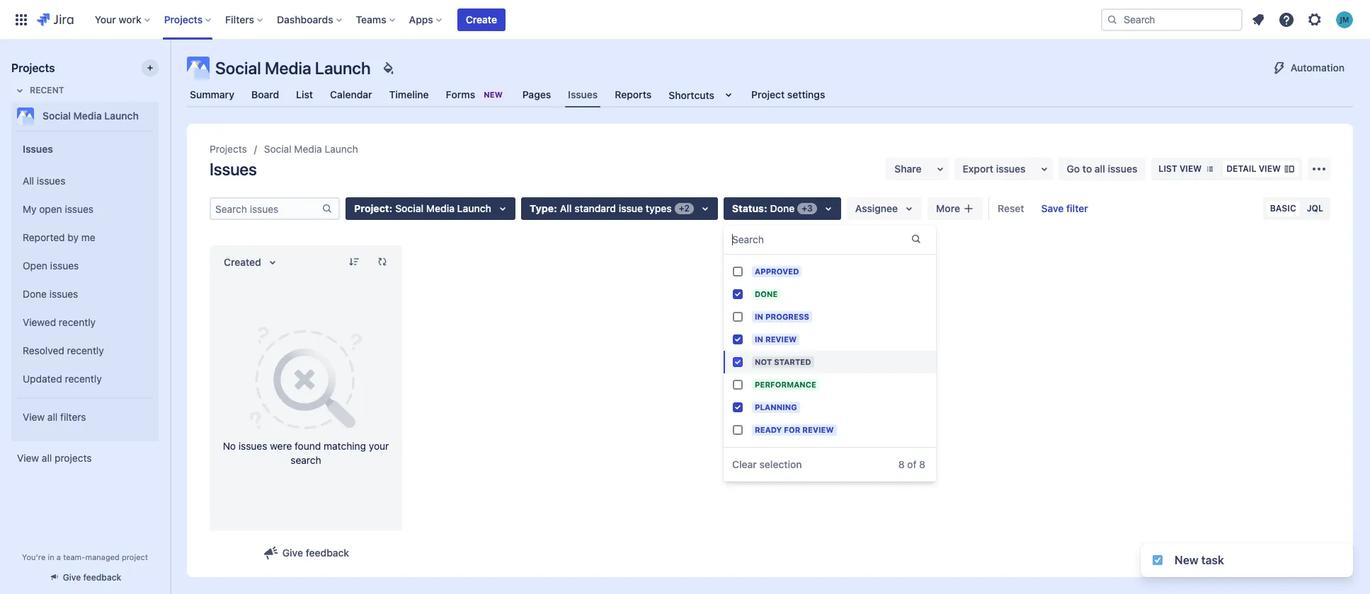 Task type: vqa. For each thing, say whether or not it's contained in the screenshot.
second group from the bottom of the group containing Issues
yes



Task type: locate. For each thing, give the bounding box(es) containing it.
1 horizontal spatial give feedback button
[[254, 542, 358, 565]]

jira image
[[37, 11, 73, 28], [37, 11, 73, 28]]

1 : from the left
[[389, 203, 392, 215]]

to
[[1083, 163, 1092, 175]]

recently for viewed recently
[[59, 316, 96, 328]]

recently for resolved recently
[[67, 345, 104, 357]]

issues up viewed recently
[[49, 288, 78, 300]]

project for project settings
[[751, 89, 785, 101]]

teams button
[[352, 8, 401, 31]]

1 vertical spatial social media launch link
[[264, 141, 358, 158]]

1 vertical spatial feedback
[[83, 573, 121, 584]]

banner
[[0, 0, 1370, 40]]

done down approved
[[755, 290, 778, 299]]

0 horizontal spatial issues
[[23, 143, 53, 155]]

social
[[215, 58, 261, 78], [42, 110, 71, 122], [264, 143, 292, 155], [395, 203, 424, 215]]

1 vertical spatial new
[[1175, 555, 1199, 567]]

in
[[755, 312, 764, 322], [755, 335, 764, 344]]

2 vertical spatial issues
[[210, 159, 257, 179]]

all left projects
[[42, 453, 52, 465]]

projects right the work
[[164, 13, 203, 25]]

0 horizontal spatial list
[[296, 89, 313, 101]]

3 : from the left
[[764, 203, 767, 215]]

done
[[770, 203, 795, 215], [23, 288, 47, 300], [755, 290, 778, 299]]

0 vertical spatial list
[[296, 89, 313, 101]]

view for detail view
[[1259, 164, 1281, 174]]

issues down "reported by me"
[[50, 260, 79, 272]]

all for projects
[[42, 453, 52, 465]]

issues inside export issues button
[[996, 163, 1026, 175]]

0 horizontal spatial feedback
[[83, 573, 121, 584]]

0 horizontal spatial 8
[[899, 459, 905, 471]]

reported by me link
[[17, 224, 153, 252]]

+3
[[802, 203, 813, 214]]

not
[[755, 358, 772, 367]]

no
[[223, 440, 236, 452]]

in up the in review
[[755, 312, 764, 322]]

1 vertical spatial give
[[63, 573, 81, 584]]

review
[[803, 426, 834, 435]]

managed
[[85, 553, 120, 562]]

0 horizontal spatial give
[[63, 573, 81, 584]]

1 horizontal spatial view
[[1259, 164, 1281, 174]]

filter
[[1067, 203, 1088, 215]]

1 horizontal spatial projects
[[164, 13, 203, 25]]

0 vertical spatial projects
[[164, 13, 203, 25]]

projects
[[55, 453, 92, 465]]

social media launch link down list link on the left top
[[264, 141, 358, 158]]

all left filters
[[47, 411, 58, 423]]

all up my
[[23, 175, 34, 187]]

issues for the top 'social media launch' link
[[23, 143, 53, 155]]

0 vertical spatial give feedback button
[[254, 542, 358, 565]]

all
[[1095, 163, 1105, 175], [47, 411, 58, 423], [42, 453, 52, 465]]

banner containing your work
[[0, 0, 1370, 40]]

a
[[57, 553, 61, 562]]

refresh image
[[377, 256, 388, 268]]

share button
[[886, 158, 949, 181]]

0 vertical spatial new
[[484, 90, 503, 99]]

apps button
[[405, 8, 447, 31]]

issues
[[996, 163, 1026, 175], [1108, 163, 1138, 175], [37, 175, 65, 187], [65, 203, 94, 215], [50, 260, 79, 272], [49, 288, 78, 300], [239, 440, 267, 452]]

issues up open
[[37, 175, 65, 187]]

recently down done issues 'link'
[[59, 316, 96, 328]]

1 vertical spatial give feedback
[[63, 573, 121, 584]]

task icon image
[[1152, 555, 1164, 567]]

projects down summary link
[[210, 143, 247, 155]]

not started
[[755, 358, 811, 367]]

1 horizontal spatial 8
[[919, 459, 926, 471]]

go to all issues
[[1067, 163, 1138, 175]]

issues for export issues
[[996, 163, 1026, 175]]

: for type
[[554, 203, 557, 215]]

0 horizontal spatial new
[[484, 90, 503, 99]]

task
[[1202, 555, 1225, 567]]

1 horizontal spatial project
[[751, 89, 785, 101]]

reset button
[[989, 198, 1033, 220]]

share
[[895, 163, 922, 175]]

group containing issues
[[17, 130, 153, 441]]

recently
[[59, 316, 96, 328], [67, 345, 104, 357], [65, 373, 102, 385]]

filters button
[[221, 8, 268, 31]]

8 left of
[[899, 459, 905, 471]]

export
[[963, 163, 994, 175]]

1 vertical spatial social media launch
[[42, 110, 139, 122]]

1 horizontal spatial :
[[554, 203, 557, 215]]

view
[[23, 411, 45, 423], [17, 453, 39, 465]]

done issues link
[[17, 280, 153, 309]]

view right detail
[[1259, 164, 1281, 174]]

give for the leftmost give feedback button
[[63, 573, 81, 584]]

new right forms
[[484, 90, 503, 99]]

2 group from the top
[[17, 163, 153, 398]]

0 vertical spatial view
[[23, 411, 45, 423]]

projects up recent
[[11, 62, 55, 74]]

done for done
[[755, 290, 778, 299]]

all right the to on the right top
[[1095, 163, 1105, 175]]

0 vertical spatial issues
[[568, 88, 598, 100]]

calendar
[[330, 89, 372, 101]]

search image
[[1107, 14, 1118, 25]]

1 horizontal spatial all
[[560, 203, 572, 215]]

projects for projects dropdown button
[[164, 13, 203, 25]]

0 vertical spatial in
[[755, 312, 764, 322]]

2 view from the left
[[1259, 164, 1281, 174]]

launch left type
[[457, 203, 491, 215]]

2 vertical spatial projects
[[210, 143, 247, 155]]

tab list
[[178, 82, 1362, 108]]

list
[[296, 89, 313, 101], [1159, 164, 1178, 174]]

issues inside go to all issues link
[[1108, 163, 1138, 175]]

list right go to all issues
[[1159, 164, 1178, 174]]

social media launch link down recent
[[11, 102, 153, 130]]

in for in review
[[755, 335, 764, 344]]

recently down viewed recently link
[[67, 345, 104, 357]]

appswitcher icon image
[[13, 11, 30, 28]]

view down updated
[[23, 411, 45, 423]]

1 horizontal spatial issues
[[210, 159, 257, 179]]

done down 'open'
[[23, 288, 47, 300]]

8 right of
[[919, 459, 926, 471]]

0 horizontal spatial view
[[1180, 164, 1202, 174]]

1 vertical spatial all
[[560, 203, 572, 215]]

2 horizontal spatial projects
[[210, 143, 247, 155]]

issues inside no issues were found matching your search
[[239, 440, 267, 452]]

issues inside open issues link
[[50, 260, 79, 272]]

1 vertical spatial recently
[[67, 345, 104, 357]]

issues down all issues link
[[65, 203, 94, 215]]

projects
[[164, 13, 203, 25], [11, 62, 55, 74], [210, 143, 247, 155]]

save filter
[[1041, 203, 1088, 215]]

list for list
[[296, 89, 313, 101]]

export issues
[[963, 163, 1026, 175]]

1 horizontal spatial give
[[282, 547, 303, 559]]

group
[[17, 130, 153, 441], [17, 163, 153, 398]]

ready
[[755, 426, 782, 435]]

help image
[[1278, 11, 1295, 28]]

all inside all issues link
[[23, 175, 34, 187]]

1 group from the top
[[17, 130, 153, 441]]

group containing all issues
[[17, 163, 153, 398]]

2 vertical spatial all
[[42, 453, 52, 465]]

issues inside group
[[23, 143, 53, 155]]

1 vertical spatial project
[[354, 203, 389, 215]]

more button
[[928, 198, 983, 220]]

1 vertical spatial issues
[[23, 143, 53, 155]]

0 horizontal spatial all
[[23, 175, 34, 187]]

social media launch link
[[11, 102, 153, 130], [264, 141, 358, 158]]

new for new task
[[1175, 555, 1199, 567]]

reported
[[23, 231, 65, 243]]

1 vertical spatial view
[[17, 453, 39, 465]]

dashboards button
[[273, 8, 347, 31]]

1 horizontal spatial feedback
[[306, 547, 349, 559]]

2 in from the top
[[755, 335, 764, 344]]

project settings
[[751, 89, 825, 101]]

issues up all issues
[[23, 143, 53, 155]]

type : all standard issue types +2
[[530, 203, 690, 215]]

all inside view all filters link
[[47, 411, 58, 423]]

0 vertical spatial give feedback
[[282, 547, 349, 559]]

projects for projects link
[[210, 143, 247, 155]]

0 vertical spatial give
[[282, 547, 303, 559]]

issues right export
[[996, 163, 1026, 175]]

new left task
[[1175, 555, 1199, 567]]

save filter button
[[1033, 198, 1097, 220]]

dashboards
[[277, 13, 333, 25]]

1 vertical spatial projects
[[11, 62, 55, 74]]

1 horizontal spatial new
[[1175, 555, 1199, 567]]

search
[[291, 454, 321, 466]]

project left settings
[[751, 89, 785, 101]]

view for view all filters
[[23, 411, 45, 423]]

issues inside all issues link
[[37, 175, 65, 187]]

open share dialog image
[[932, 161, 949, 178]]

1 in from the top
[[755, 312, 764, 322]]

1 8 from the left
[[899, 459, 905, 471]]

all for filters
[[47, 411, 58, 423]]

view for list view
[[1180, 164, 1202, 174]]

give feedback
[[282, 547, 349, 559], [63, 573, 121, 584]]

reported by me
[[23, 231, 95, 243]]

1 view from the left
[[1180, 164, 1202, 174]]

1 horizontal spatial give feedback
[[282, 547, 349, 559]]

in left the review
[[755, 335, 764, 344]]

done inside done issues 'link'
[[23, 288, 47, 300]]

issues inside tab list
[[568, 88, 598, 100]]

issues
[[568, 88, 598, 100], [23, 143, 53, 155], [210, 159, 257, 179]]

0 vertical spatial all
[[23, 175, 34, 187]]

issues for done issues
[[49, 288, 78, 300]]

open
[[39, 203, 62, 215]]

1 vertical spatial all
[[47, 411, 58, 423]]

matching
[[324, 440, 366, 452]]

project inside tab list
[[751, 89, 785, 101]]

0 vertical spatial all
[[1095, 163, 1105, 175]]

project up refresh image
[[354, 203, 389, 215]]

1 horizontal spatial list
[[1159, 164, 1178, 174]]

list right board at the top
[[296, 89, 313, 101]]

issues right pages
[[568, 88, 598, 100]]

issues inside done issues 'link'
[[49, 288, 78, 300]]

social media launch down list link on the left top
[[264, 143, 358, 155]]

updated recently
[[23, 373, 102, 385]]

8
[[899, 459, 905, 471], [919, 459, 926, 471]]

summary link
[[187, 82, 237, 108]]

me
[[81, 231, 95, 243]]

open issues
[[23, 260, 79, 272]]

2 : from the left
[[554, 203, 557, 215]]

2 horizontal spatial issues
[[568, 88, 598, 100]]

view left projects
[[17, 453, 39, 465]]

project
[[751, 89, 785, 101], [354, 203, 389, 215]]

0 horizontal spatial social media launch link
[[11, 102, 153, 130]]

1 vertical spatial in
[[755, 335, 764, 344]]

:
[[389, 203, 392, 215], [554, 203, 557, 215], [764, 203, 767, 215]]

social media launch up list link on the left top
[[215, 58, 371, 78]]

2 8 from the left
[[919, 459, 926, 471]]

feedback
[[306, 547, 349, 559], [83, 573, 121, 584]]

new inside tab list
[[484, 90, 503, 99]]

launch down calendar link
[[325, 143, 358, 155]]

2 horizontal spatial :
[[764, 203, 767, 215]]

0 vertical spatial project
[[751, 89, 785, 101]]

0 vertical spatial feedback
[[306, 547, 349, 559]]

open
[[23, 260, 47, 272]]

projects inside dropdown button
[[164, 13, 203, 25]]

open issues link
[[17, 252, 153, 280]]

basic
[[1270, 203, 1297, 214]]

feedback for the leftmost give feedback button
[[83, 573, 121, 584]]

all inside the "view all projects" link
[[42, 453, 52, 465]]

issues right the to on the right top
[[1108, 163, 1138, 175]]

1 vertical spatial give feedback button
[[40, 567, 130, 590]]

view left detail
[[1180, 164, 1202, 174]]

0 horizontal spatial project
[[354, 203, 389, 215]]

social media launch down recent
[[42, 110, 139, 122]]

1 vertical spatial list
[[1159, 164, 1178, 174]]

all right type
[[560, 203, 572, 215]]

clear selection button
[[724, 454, 811, 477]]

issues down projects link
[[210, 159, 257, 179]]

recently down 'resolved recently' link
[[65, 373, 102, 385]]

sort descending image
[[348, 256, 360, 268]]

: for status
[[764, 203, 767, 215]]

2 vertical spatial recently
[[65, 373, 102, 385]]

0 horizontal spatial :
[[389, 203, 392, 215]]

done for done issues
[[23, 288, 47, 300]]

project for project : social media launch
[[354, 203, 389, 215]]

search
[[732, 234, 764, 246]]

assignee button
[[847, 198, 922, 220]]

0 vertical spatial recently
[[59, 316, 96, 328]]

created
[[224, 256, 261, 268]]

ready for review
[[755, 426, 834, 435]]

new inside button
[[1175, 555, 1199, 567]]

issues right no
[[239, 440, 267, 452]]

give
[[282, 547, 303, 559], [63, 573, 81, 584]]



Task type: describe. For each thing, give the bounding box(es) containing it.
create
[[466, 13, 497, 25]]

your profile and settings image
[[1336, 11, 1353, 28]]

done left +3
[[770, 203, 795, 215]]

viewed recently link
[[17, 309, 153, 337]]

no issues were found matching your search
[[223, 440, 389, 466]]

my open issues link
[[17, 195, 153, 224]]

your work
[[95, 13, 141, 25]]

order by image
[[264, 254, 281, 271]]

launch up calendar
[[315, 58, 371, 78]]

apps
[[409, 13, 433, 25]]

addicon image
[[963, 203, 975, 215]]

2 vertical spatial social media launch
[[264, 143, 358, 155]]

reports link
[[612, 82, 655, 108]]

clear selection
[[732, 459, 802, 471]]

in
[[48, 553, 54, 562]]

1 horizontal spatial social media launch link
[[264, 141, 358, 158]]

board link
[[249, 82, 282, 108]]

work
[[119, 13, 141, 25]]

reports
[[615, 89, 652, 101]]

in review
[[755, 335, 797, 344]]

sidebar navigation image
[[154, 57, 186, 85]]

type
[[530, 203, 554, 215]]

import and bulk change issues image
[[1311, 161, 1328, 178]]

projects link
[[210, 141, 247, 158]]

in progress
[[755, 312, 809, 322]]

teams
[[356, 13, 386, 25]]

issues for all issues
[[37, 175, 65, 187]]

create project image
[[144, 62, 156, 74]]

Search field
[[1101, 8, 1243, 31]]

your
[[95, 13, 116, 25]]

found
[[295, 440, 321, 452]]

filters
[[225, 13, 254, 25]]

detail
[[1227, 164, 1257, 174]]

status
[[732, 203, 764, 215]]

collapse recent projects image
[[11, 82, 28, 99]]

notifications image
[[1250, 11, 1267, 28]]

0 horizontal spatial give feedback
[[63, 573, 121, 584]]

clear
[[732, 459, 757, 471]]

shortcuts button
[[666, 82, 740, 108]]

started
[[774, 358, 811, 367]]

give for rightmost give feedback button
[[282, 547, 303, 559]]

0 vertical spatial social media launch link
[[11, 102, 153, 130]]

recently for updated recently
[[65, 373, 102, 385]]

view all projects link
[[11, 446, 159, 472]]

view for view all projects
[[17, 453, 39, 465]]

Search issues text field
[[211, 199, 322, 219]]

automation
[[1291, 62, 1345, 74]]

more
[[936, 203, 960, 215]]

view all projects
[[17, 453, 92, 465]]

filters
[[60, 411, 86, 423]]

+2
[[679, 203, 690, 214]]

projects button
[[160, 8, 217, 31]]

automation image
[[1271, 59, 1288, 76]]

0 horizontal spatial projects
[[11, 62, 55, 74]]

planning
[[755, 403, 797, 412]]

board
[[251, 89, 279, 101]]

list view
[[1159, 164, 1202, 174]]

list link
[[293, 82, 316, 108]]

new task button
[[1141, 544, 1353, 578]]

list for list view
[[1159, 164, 1178, 174]]

timeline
[[389, 89, 429, 101]]

all issues link
[[17, 167, 153, 195]]

by
[[68, 231, 79, 243]]

issues for no issues were found matching your search
[[239, 440, 267, 452]]

types
[[646, 203, 672, 215]]

you're in a team-managed project
[[22, 553, 148, 562]]

done issues
[[23, 288, 78, 300]]

performance
[[755, 380, 817, 390]]

new for new
[[484, 90, 503, 99]]

view all filters link
[[17, 404, 153, 432]]

standard
[[575, 203, 616, 215]]

0 horizontal spatial give feedback button
[[40, 567, 130, 590]]

0 vertical spatial social media launch
[[215, 58, 371, 78]]

created button
[[215, 251, 290, 274]]

in for in progress
[[755, 312, 764, 322]]

approved
[[755, 267, 799, 276]]

: for project
[[389, 203, 392, 215]]

status : done +3
[[732, 203, 813, 215]]

selection
[[760, 459, 802, 471]]

progress
[[766, 312, 809, 322]]

settings
[[787, 89, 825, 101]]

project
[[122, 553, 148, 562]]

launch left 'add to starred' icon
[[104, 110, 139, 122]]

all inside go to all issues link
[[1095, 163, 1105, 175]]

all issues
[[23, 175, 65, 187]]

assignee
[[855, 203, 898, 215]]

create button
[[457, 8, 506, 31]]

issues inside my open issues link
[[65, 203, 94, 215]]

feedback for rightmost give feedback button
[[306, 547, 349, 559]]

resolved recently
[[23, 345, 104, 357]]

viewed
[[23, 316, 56, 328]]

project settings link
[[749, 82, 828, 108]]

for
[[784, 426, 801, 435]]

pages
[[523, 89, 551, 101]]

summary
[[190, 89, 234, 101]]

your work button
[[90, 8, 156, 31]]

set background color image
[[379, 59, 396, 76]]

shortcuts
[[669, 89, 715, 101]]

pages link
[[520, 82, 554, 108]]

team-
[[63, 553, 85, 562]]

recent
[[30, 85, 64, 96]]

tab list containing issues
[[178, 82, 1362, 108]]

resolved
[[23, 345, 64, 357]]

primary element
[[8, 0, 1101, 39]]

add to starred image
[[154, 108, 171, 125]]

automation button
[[1263, 57, 1353, 79]]

reset
[[998, 203, 1024, 215]]

settings image
[[1307, 11, 1324, 28]]

8 of 8
[[899, 459, 926, 471]]

go to all issues link
[[1058, 158, 1146, 181]]

issues for open issues
[[50, 260, 79, 272]]

view all filters
[[23, 411, 86, 423]]

issues for projects link
[[210, 159, 257, 179]]

timeline link
[[386, 82, 432, 108]]

updated
[[23, 373, 62, 385]]

calendar link
[[327, 82, 375, 108]]

open export issues dropdown image
[[1036, 161, 1053, 178]]

were
[[270, 440, 292, 452]]



